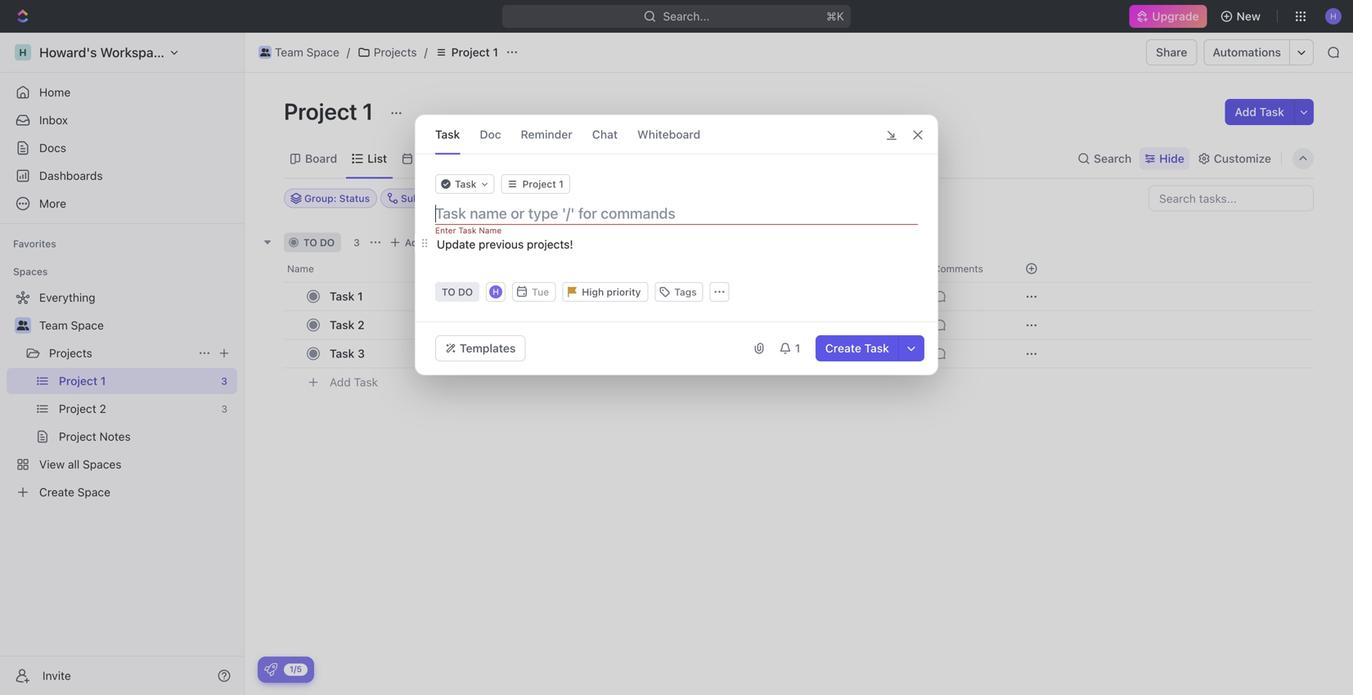 Task type: locate. For each thing, give the bounding box(es) containing it.
add task button up ‎task 1 link at the left
[[385, 233, 455, 253]]

add task up customize
[[1236, 105, 1285, 119]]

1 horizontal spatial team space link
[[255, 43, 344, 62]]

1 vertical spatial add
[[405, 237, 424, 248]]

team space link
[[255, 43, 344, 62], [39, 313, 234, 339]]

add left update
[[405, 237, 424, 248]]

task 3
[[330, 347, 365, 361]]

1 vertical spatial add task
[[405, 237, 448, 248]]

1 vertical spatial team space link
[[39, 313, 234, 339]]

new
[[1237, 9, 1261, 23]]

spaces
[[13, 266, 48, 277]]

add task button
[[1226, 99, 1295, 125], [385, 233, 455, 253], [323, 373, 385, 393]]

tree
[[7, 285, 237, 506]]

1 / from the left
[[347, 45, 350, 59]]

add
[[1236, 105, 1257, 119], [405, 237, 424, 248], [330, 376, 351, 389]]

add up customize
[[1236, 105, 1257, 119]]

1 horizontal spatial to
[[442, 286, 456, 298]]

high
[[582, 286, 604, 298]]

1 vertical spatial projects link
[[49, 341, 192, 367]]

1 vertical spatial projects
[[49, 347, 92, 360]]

search button
[[1073, 147, 1137, 170]]

2 vertical spatial add task
[[330, 376, 378, 389]]

‎task
[[330, 290, 355, 303], [330, 318, 355, 332]]

1/5
[[290, 665, 302, 674]]

1 horizontal spatial /
[[425, 45, 428, 59]]

create task button
[[816, 336, 900, 362]]

list link
[[364, 147, 387, 170]]

1 vertical spatial 3
[[358, 347, 365, 361]]

inbox
[[39, 113, 68, 127]]

0 horizontal spatial projects
[[49, 347, 92, 360]]

do
[[320, 237, 335, 248], [458, 286, 473, 298]]

projects link
[[354, 43, 421, 62], [49, 341, 192, 367]]

0 horizontal spatial to
[[304, 237, 317, 248]]

0 horizontal spatial team space link
[[39, 313, 234, 339]]

task up calendar in the top of the page
[[435, 128, 460, 141]]

0 horizontal spatial add
[[330, 376, 351, 389]]

0 horizontal spatial do
[[320, 237, 335, 248]]

0 vertical spatial add
[[1236, 105, 1257, 119]]

hide button
[[1140, 147, 1190, 170]]

1 vertical spatial project 1
[[284, 98, 378, 125]]

1 ‎task from the top
[[330, 290, 355, 303]]

1 vertical spatial team
[[39, 319, 68, 332]]

1 vertical spatial ‎task
[[330, 318, 355, 332]]

⌘k
[[827, 9, 845, 23]]

hide
[[1160, 152, 1185, 165]]

tree containing team space
[[7, 285, 237, 506]]

add task up ‎task 1 link at the left
[[405, 237, 448, 248]]

to do up ‎task 2 "link"
[[442, 286, 473, 298]]

Search tasks... text field
[[1150, 186, 1314, 211]]

3
[[354, 237, 360, 248], [358, 347, 365, 361]]

1 horizontal spatial team space
[[275, 45, 340, 59]]

team space
[[275, 45, 340, 59], [39, 319, 104, 332]]

1 vertical spatial add task button
[[385, 233, 455, 253]]

1 vertical spatial to do
[[442, 286, 473, 298]]

project inside project 1 link
[[452, 45, 490, 59]]

0 vertical spatial user group image
[[260, 48, 270, 56]]

2 vertical spatial add task button
[[323, 373, 385, 393]]

0 vertical spatial project 1
[[452, 45, 499, 59]]

dialog containing task
[[415, 115, 939, 376]]

automations
[[1213, 45, 1282, 59]]

chat button
[[593, 115, 618, 154]]

add task down task 3
[[330, 376, 378, 389]]

add task button down task 3
[[323, 373, 385, 393]]

team space inside "sidebar" navigation
[[39, 319, 104, 332]]

home link
[[7, 79, 237, 106]]

table link
[[554, 147, 586, 170]]

0 vertical spatial project
[[452, 45, 490, 59]]

chat
[[593, 128, 618, 141]]

1 horizontal spatial user group image
[[260, 48, 270, 56]]

1 horizontal spatial team
[[275, 45, 304, 59]]

0 vertical spatial projects
[[374, 45, 417, 59]]

to do
[[304, 237, 335, 248], [442, 286, 473, 298]]

1 horizontal spatial add task
[[405, 237, 448, 248]]

doc button
[[480, 115, 501, 154]]

‎task inside "link"
[[330, 318, 355, 332]]

0 vertical spatial space
[[307, 45, 340, 59]]

priority
[[607, 286, 641, 298]]

0 vertical spatial team space link
[[255, 43, 344, 62]]

‎task up "‎task 2"
[[330, 290, 355, 303]]

docs
[[39, 141, 66, 155]]

share
[[1157, 45, 1188, 59]]

1 horizontal spatial space
[[307, 45, 340, 59]]

0 horizontal spatial user group image
[[17, 321, 29, 331]]

1 vertical spatial space
[[71, 319, 104, 332]]

dashboards link
[[7, 163, 237, 189]]

gantt link
[[493, 147, 527, 170]]

home
[[39, 86, 71, 99]]

onboarding checklist button image
[[264, 664, 277, 677]]

0 vertical spatial team
[[275, 45, 304, 59]]

to
[[304, 237, 317, 248], [442, 286, 456, 298]]

1 vertical spatial team space
[[39, 319, 104, 332]]

3 up ‎task 1
[[354, 237, 360, 248]]

1 horizontal spatial project
[[452, 45, 490, 59]]

search...
[[663, 9, 710, 23]]

2 vertical spatial add
[[330, 376, 351, 389]]

favorites
[[13, 238, 56, 250]]

1 vertical spatial to
[[442, 286, 456, 298]]

1 horizontal spatial do
[[458, 286, 473, 298]]

2 horizontal spatial add
[[1236, 105, 1257, 119]]

0 horizontal spatial space
[[71, 319, 104, 332]]

Task name or type '/' for commands text field
[[435, 204, 922, 223]]

1 horizontal spatial projects
[[374, 45, 417, 59]]

0 horizontal spatial team space
[[39, 319, 104, 332]]

add task button up customize
[[1226, 99, 1295, 125]]

reminder button
[[521, 115, 573, 154]]

new button
[[1214, 3, 1271, 29]]

high priority
[[582, 286, 641, 298]]

task up customize
[[1260, 105, 1285, 119]]

0 vertical spatial ‎task
[[330, 290, 355, 303]]

board
[[305, 152, 337, 165]]

calendar link
[[414, 147, 466, 170]]

dialog
[[415, 115, 939, 376]]

tags button
[[655, 282, 704, 302]]

1 vertical spatial do
[[458, 286, 473, 298]]

project 1 link
[[431, 43, 503, 62]]

0 vertical spatial do
[[320, 237, 335, 248]]

do up ‎task 1
[[320, 237, 335, 248]]

1
[[493, 45, 499, 59], [363, 98, 374, 125], [358, 290, 363, 303], [795, 342, 801, 355]]

0 horizontal spatial team
[[39, 319, 68, 332]]

gantt
[[497, 152, 527, 165]]

task button
[[435, 115, 460, 154]]

add down task 3
[[330, 376, 351, 389]]

1 horizontal spatial to do
[[442, 286, 473, 298]]

0 horizontal spatial add task
[[330, 376, 378, 389]]

2 horizontal spatial add task
[[1236, 105, 1285, 119]]

/
[[347, 45, 350, 59], [425, 45, 428, 59]]

space inside tree
[[71, 319, 104, 332]]

user group image
[[260, 48, 270, 56], [17, 321, 29, 331]]

tags
[[675, 286, 697, 298]]

add task
[[1236, 105, 1285, 119], [405, 237, 448, 248], [330, 376, 378, 389]]

1 vertical spatial project
[[284, 98, 358, 125]]

to do up ‎task 1
[[304, 237, 335, 248]]

calendar
[[418, 152, 466, 165]]

project 1
[[452, 45, 499, 59], [284, 98, 378, 125]]

‎task left 2 at top
[[330, 318, 355, 332]]

team
[[275, 45, 304, 59], [39, 319, 68, 332]]

0 vertical spatial projects link
[[354, 43, 421, 62]]

doc
[[480, 128, 501, 141]]

0 vertical spatial team space
[[275, 45, 340, 59]]

0 vertical spatial add task button
[[1226, 99, 1295, 125]]

project
[[452, 45, 490, 59], [284, 98, 358, 125]]

do left the h
[[458, 286, 473, 298]]

3 down 2 at top
[[358, 347, 365, 361]]

0 horizontal spatial projects link
[[49, 341, 192, 367]]

task
[[1260, 105, 1285, 119], [435, 128, 460, 141], [455, 178, 477, 190], [427, 237, 448, 248], [865, 342, 890, 355], [330, 347, 355, 361], [354, 376, 378, 389]]

search
[[1094, 152, 1132, 165]]

0 horizontal spatial to do
[[304, 237, 335, 248]]

2 ‎task from the top
[[330, 318, 355, 332]]

tree inside "sidebar" navigation
[[7, 285, 237, 506]]

space
[[307, 45, 340, 59], [71, 319, 104, 332]]

0 horizontal spatial /
[[347, 45, 350, 59]]

task down calendar in the top of the page
[[455, 178, 477, 190]]

1 button
[[773, 336, 809, 362]]

projects
[[374, 45, 417, 59], [49, 347, 92, 360]]

1 vertical spatial user group image
[[17, 321, 29, 331]]



Task type: describe. For each thing, give the bounding box(es) containing it.
invite
[[43, 670, 71, 683]]

create
[[826, 342, 862, 355]]

whiteboard
[[638, 128, 701, 141]]

team inside tree
[[39, 319, 68, 332]]

user group image inside "sidebar" navigation
[[17, 321, 29, 331]]

automations button
[[1205, 40, 1290, 65]]

inbox link
[[7, 107, 237, 133]]

list
[[368, 152, 387, 165]]

task right create
[[865, 342, 890, 355]]

2
[[358, 318, 365, 332]]

0 horizontal spatial project 1
[[284, 98, 378, 125]]

1 horizontal spatial projects link
[[354, 43, 421, 62]]

task inside dropdown button
[[455, 178, 477, 190]]

h
[[493, 287, 499, 297]]

‎task 2 link
[[326, 314, 567, 337]]

onboarding checklist button element
[[264, 664, 277, 677]]

‎task for ‎task 1
[[330, 290, 355, 303]]

0 vertical spatial 3
[[354, 237, 360, 248]]

1 inside button
[[795, 342, 801, 355]]

board link
[[302, 147, 337, 170]]

add for the top the add task button
[[1236, 105, 1257, 119]]

dashboards
[[39, 169, 103, 183]]

task 3 link
[[326, 342, 567, 366]]

0 vertical spatial add task
[[1236, 105, 1285, 119]]

h button
[[488, 284, 504, 300]]

customize
[[1215, 152, 1272, 165]]

‎task 1
[[330, 290, 363, 303]]

task up to do dropdown button
[[427, 237, 448, 248]]

update
[[437, 238, 476, 251]]

task down task 3
[[354, 376, 378, 389]]

favorites button
[[7, 234, 63, 254]]

to do inside dropdown button
[[442, 286, 473, 298]]

previous
[[479, 238, 524, 251]]

customize button
[[1193, 147, 1277, 170]]

do inside dropdown button
[[458, 286, 473, 298]]

projects!
[[527, 238, 574, 251]]

add for the bottommost the add task button
[[330, 376, 351, 389]]

tags button
[[655, 282, 704, 302]]

table
[[557, 152, 586, 165]]

projects inside tree
[[49, 347, 92, 360]]

upgrade link
[[1130, 5, 1208, 28]]

sidebar navigation
[[0, 33, 245, 696]]

0 horizontal spatial project
[[284, 98, 358, 125]]

task down "‎task 2"
[[330, 347, 355, 361]]

to inside dropdown button
[[442, 286, 456, 298]]

whiteboard button
[[638, 115, 701, 154]]

1 horizontal spatial project 1
[[452, 45, 499, 59]]

create task
[[826, 342, 890, 355]]

high priority button
[[563, 282, 649, 302]]

reminder
[[521, 128, 573, 141]]

‎task 1 link
[[326, 285, 567, 309]]

‎task 2
[[330, 318, 365, 332]]

docs link
[[7, 135, 237, 161]]

team space link inside tree
[[39, 313, 234, 339]]

1 horizontal spatial add
[[405, 237, 424, 248]]

2 / from the left
[[425, 45, 428, 59]]

0 vertical spatial to do
[[304, 237, 335, 248]]

projects link inside tree
[[49, 341, 192, 367]]

‎task for ‎task 2
[[330, 318, 355, 332]]

high priority button
[[563, 282, 649, 302]]

share button
[[1147, 39, 1198, 65]]

task button
[[435, 174, 495, 194]]

upgrade
[[1153, 9, 1200, 23]]

0 vertical spatial to
[[304, 237, 317, 248]]

to do button
[[435, 282, 480, 302]]

update previous projects!
[[437, 238, 574, 251]]

3 inside "task 3" link
[[358, 347, 365, 361]]

templates button
[[435, 336, 526, 362]]

1 button
[[773, 336, 809, 362]]

templates
[[460, 342, 516, 355]]



Task type: vqa. For each thing, say whether or not it's contained in the screenshot.
BUSINESS TIME icon
no



